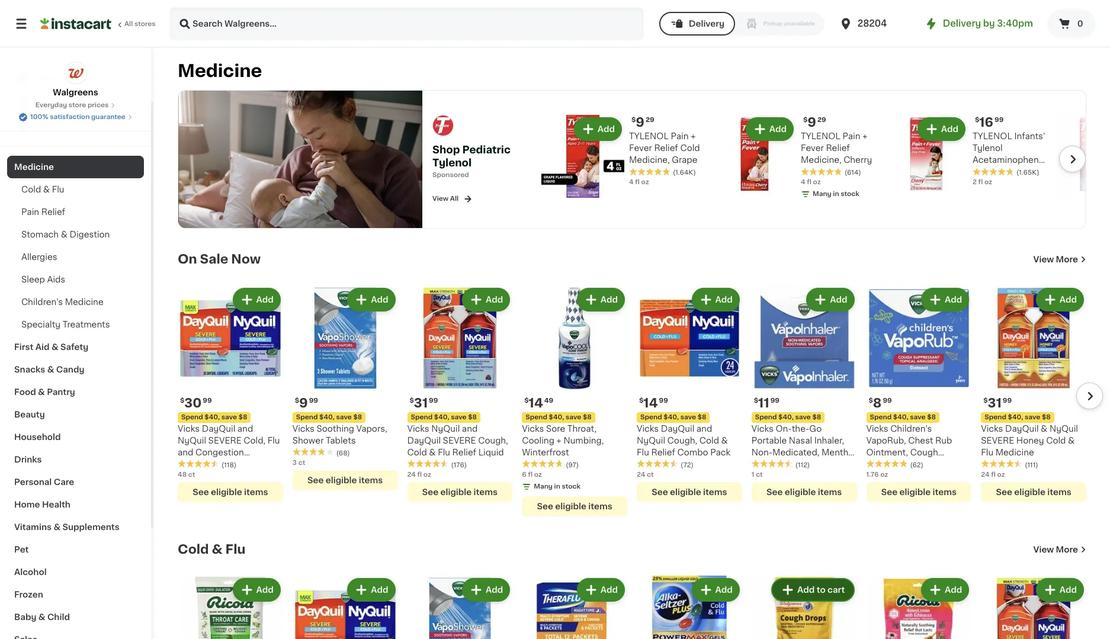 Task type: vqa. For each thing, say whether or not it's contained in the screenshot.


Task type: describe. For each thing, give the bounding box(es) containing it.
home health link
[[7, 493, 144, 516]]

personal
[[14, 478, 52, 486]]

children's medicine
[[21, 298, 103, 306]]

see for vicks soothing vapors, shower tablets
[[307, 476, 324, 484]]

food & pantry
[[14, 388, 75, 396]]

stomach & digestion link
[[7, 223, 144, 246]]

snacks
[[14, 365, 45, 374]]

see for vicks on-the-go portable nasal inhaler, non-medicated, menthol scent
[[766, 488, 783, 496]]

treatments
[[63, 320, 110, 329]]

liquid
[[478, 448, 504, 456]]

first aid & safety
[[14, 343, 88, 351]]

see eligible items button for vicks dayquil and nyquil severe cold, flu and congestion medicine, liquicaps
[[178, 482, 283, 502]]

sore
[[546, 424, 565, 433]]

$ for vicks dayquil and nyquil cough, cold & flu relief combo pack
[[639, 397, 643, 404]]

49
[[544, 397, 553, 404]]

medicine, inside the tylenol pain + fever relief medicine, cherry
[[801, 156, 842, 164]]

1 horizontal spatial all
[[450, 195, 459, 202]]

stores
[[134, 21, 156, 27]]

all stores link
[[40, 7, 156, 40]]

in for spend $40, save $8
[[554, 483, 560, 490]]

pet
[[14, 546, 29, 554]]

11
[[758, 397, 769, 409]]

(176)
[[451, 462, 467, 468]]

see for vicks dayquil and nyquil severe cold, flu and congestion medicine, liquicaps
[[193, 488, 209, 496]]

oz for tylenol pain + fever relief cold medicine, grape
[[641, 179, 649, 185]]

severe for medicine,
[[208, 436, 241, 445]]

non-
[[752, 448, 772, 456]]

service type group
[[659, 12, 824, 36]]

14 for $ 14 49
[[529, 397, 543, 409]]

baby & child
[[14, 613, 70, 621]]

vicks nyquil and dayquil severe cough, cold & flu relief liquid
[[407, 424, 508, 456]]

food
[[14, 388, 36, 396]]

vitamins & supplements
[[14, 523, 119, 531]]

nasal
[[789, 436, 812, 445]]

see for vicks children's vaporub, chest rub ointment, cough suppressant
[[881, 488, 898, 496]]

$8 for vicks dayquil & nyquil severe honey cold & flu medicine
[[1042, 414, 1051, 420]]

relief up stomach & digestion
[[41, 208, 65, 216]]

+ for tylenol pain + fever relief cold medicine, grape
[[691, 132, 696, 140]]

items for vicks sore throat, cooling + numbing, winterfrost
[[588, 502, 612, 510]]

eligible for vicks soothing vapors, shower tablets
[[326, 476, 357, 484]]

fever for tylenol pain + fever relief medicine, cherry
[[801, 144, 824, 152]]

$ for vicks dayquil and nyquil severe cold, flu and congestion medicine, liquicaps
[[180, 397, 184, 404]]

fl for tylenol pain + fever relief cold medicine, grape
[[635, 179, 640, 185]]

flu inside vicks dayquil and nyquil severe cold, flu and congestion medicine, liquicaps
[[268, 436, 280, 445]]

shop pediatric tylenol spo nsored
[[432, 145, 511, 178]]

children's medicine link
[[7, 291, 144, 313]]

items for vicks nyquil and dayquil severe cough, cold & flu relief liquid
[[474, 488, 498, 496]]

tylenol for tylenol pain + fever relief cold medicine, grape
[[629, 132, 669, 140]]

items for vicks soothing vapors, shower tablets
[[359, 476, 383, 484]]

$40, for vicks soothing vapors, shower tablets
[[319, 414, 335, 420]]

tylenol for tylenol pain + fever relief medicine, cherry
[[801, 132, 840, 140]]

everyday store prices
[[35, 102, 109, 108]]

30
[[184, 397, 202, 409]]

8
[[873, 397, 882, 409]]

0 vertical spatial view
[[432, 195, 449, 202]]

cold,
[[244, 436, 265, 445]]

baby & child link
[[7, 606, 144, 628]]

prices
[[88, 102, 109, 108]]

aid
[[35, 343, 49, 351]]

spend for vicks dayquil and nyquil severe cold, flu and congestion medicine, liquicaps
[[181, 414, 203, 420]]

$40, for vicks nyquil and dayquil severe cough, cold & flu relief liquid
[[434, 414, 449, 420]]

$8 for vicks children's vaporub, chest rub ointment, cough suppressant
[[927, 414, 936, 420]]

tylenol for tylenol infants' tylenol acetaminophen medicine, dye- free cherry
[[973, 132, 1012, 140]]

nsored
[[446, 172, 469, 178]]

spend for vicks sore throat, cooling + numbing, winterfrost
[[526, 414, 547, 420]]

save for vicks nyquil and dayquil severe cough, cold & flu relief liquid
[[451, 414, 466, 420]]

nyquil for 30
[[178, 436, 206, 445]]

grape
[[672, 156, 697, 164]]

see eligible items for vicks sore throat, cooling + numbing, winterfrost
[[537, 502, 612, 510]]

throat,
[[567, 424, 597, 433]]

delivery by 3:40pm link
[[924, 17, 1033, 31]]

spend for vicks dayquil and nyquil cough, cold & flu relief combo pack
[[640, 414, 662, 420]]

fever for tylenol pain + fever relief cold medicine, grape
[[629, 144, 652, 152]]

$ 16 99
[[975, 116, 1004, 128]]

cherry inside the tylenol pain + fever relief medicine, cherry
[[844, 156, 872, 164]]

dye-
[[1015, 168, 1036, 176]]

eligible for vicks children's vaporub, chest rub ointment, cough suppressant
[[900, 488, 931, 496]]

vapors,
[[356, 424, 387, 433]]

all inside all stores link
[[124, 21, 133, 27]]

delivery button
[[659, 12, 735, 36]]

100% satisfaction guarantee button
[[18, 110, 133, 122]]

combo
[[677, 448, 708, 456]]

vicks for vicks on-the-go portable nasal inhaler, non-medicated, menthol scent
[[752, 424, 774, 433]]

lists
[[33, 121, 54, 129]]

first
[[14, 343, 33, 351]]

now
[[231, 253, 261, 265]]

delivery for delivery
[[689, 20, 724, 28]]

see eligible items button for vicks dayquil and nyquil cough, cold & flu relief combo pack
[[637, 482, 742, 502]]

product group containing 30
[[178, 285, 283, 502]]

fl for vicks sore throat, cooling + numbing, winterfrost
[[528, 471, 533, 478]]

2
[[973, 179, 977, 185]]

all stores
[[124, 21, 156, 27]]

& inside 'link'
[[54, 523, 60, 531]]

99 for vicks dayquil and nyquil severe cold, flu and congestion medicine, liquicaps
[[203, 397, 212, 404]]

personal care
[[14, 478, 74, 486]]

vicks for vicks soothing vapors, shower tablets
[[292, 424, 315, 433]]

4 for tylenol pain + fever relief medicine, cherry
[[801, 179, 805, 185]]

29 for tylenol pain + fever relief medicine, cherry
[[817, 117, 826, 123]]

48 ct
[[178, 471, 195, 478]]

go
[[809, 424, 822, 433]]

& inside the vicks nyquil and dayquil severe cough, cold & flu relief liquid
[[429, 448, 436, 456]]

vicks for vicks sore throat, cooling + numbing, winterfrost
[[522, 424, 544, 433]]

eligible for vicks dayquil & nyquil severe honey cold & flu medicine
[[1014, 488, 1045, 496]]

tylenol image
[[432, 115, 454, 136]]

item carousel region
[[161, 281, 1103, 523]]

soothing
[[317, 424, 354, 433]]

congestion
[[195, 448, 244, 456]]

children's inside vicks children's vaporub, chest rub ointment, cough suppressant
[[890, 424, 932, 433]]

drinks link
[[7, 448, 144, 471]]

0 horizontal spatial pain
[[21, 208, 39, 216]]

vicks children's vaporub, chest rub ointment, cough suppressant
[[866, 424, 952, 468]]

31 for dayquil
[[988, 397, 1002, 409]]

the-
[[792, 424, 809, 433]]

see eligible items for vicks dayquil and nyquil cough, cold & flu relief combo pack
[[652, 488, 727, 496]]

items for vicks on-the-go portable nasal inhaler, non-medicated, menthol scent
[[818, 488, 842, 496]]

cold inside vicks dayquil and nyquil cough, cold & flu relief combo pack
[[699, 436, 719, 445]]

save for vicks soothing vapors, shower tablets
[[336, 414, 352, 420]]

vicks for vicks nyquil and dayquil severe cough, cold & flu relief liquid
[[407, 424, 429, 433]]

free
[[973, 179, 991, 188]]

items for vicks children's vaporub, chest rub ointment, cough suppressant
[[933, 488, 957, 496]]

delivery for delivery by 3:40pm
[[943, 19, 981, 28]]

99 inside $ 16 99
[[995, 117, 1004, 123]]

items for vicks dayquil & nyquil severe honey cold & flu medicine
[[1047, 488, 1071, 496]]

beauty link
[[7, 403, 144, 426]]

24 fl oz for vicks dayquil & nyquil severe honey cold & flu medicine
[[981, 471, 1005, 478]]

dayquil for 31
[[1005, 424, 1039, 433]]

product group containing 11
[[752, 285, 857, 502]]

$ for vicks nyquil and dayquil severe cough, cold & flu relief liquid
[[410, 397, 414, 404]]

ct for 9
[[298, 459, 305, 466]]

nyquil inside the vicks nyquil and dayquil severe cough, cold & flu relief liquid
[[431, 424, 460, 433]]

medicine, inside tylenol pain + fever relief cold medicine, grape
[[629, 156, 670, 164]]

to
[[817, 586, 826, 594]]

cold & flu link for pain relief link
[[7, 178, 144, 201]]

buy
[[33, 97, 50, 105]]

many for spend $40, save $8
[[534, 483, 553, 490]]

stomach
[[21, 230, 59, 239]]

view all
[[432, 195, 459, 202]]

by
[[983, 19, 995, 28]]

tylenol for shop
[[432, 158, 472, 168]]

$8 for vicks on-the-go portable nasal inhaler, non-medicated, menthol scent
[[812, 414, 821, 420]]

mom holding baby kissing baby's hand tylenol image
[[178, 91, 422, 228]]

$40, for vicks dayquil & nyquil severe honey cold & flu medicine
[[1008, 414, 1023, 420]]

tylenol pain + fever relief medicine, cherry
[[801, 132, 872, 164]]

snacks & candy
[[14, 365, 84, 374]]

store
[[69, 102, 86, 108]]

29 for tylenol pain + fever relief cold medicine, grape
[[646, 117, 654, 123]]

alcohol
[[14, 568, 47, 576]]

ointment,
[[866, 448, 908, 456]]

numbing,
[[564, 436, 604, 445]]

on-
[[776, 424, 792, 433]]

cough
[[910, 448, 938, 456]]

sleep aids link
[[7, 268, 144, 291]]

1.76 oz
[[866, 471, 888, 478]]

+ inside vicks sore throat, cooling + numbing, winterfrost
[[556, 436, 561, 445]]

severe for relief
[[443, 436, 476, 445]]

vicks dayquil and nyquil cough, cold & flu relief combo pack
[[637, 424, 730, 456]]

see eligible items button for vicks on-the-go portable nasal inhaler, non-medicated, menthol scent
[[752, 482, 857, 502]]

nyquil for 14
[[637, 436, 665, 445]]

snacks & candy link
[[7, 358, 144, 381]]

99 for vicks dayquil & nyquil severe honey cold & flu medicine
[[1003, 397, 1012, 404]]

dayquil inside the vicks nyquil and dayquil severe cough, cold & flu relief liquid
[[407, 436, 441, 445]]

first aid & safety link
[[7, 336, 144, 358]]

fl for vicks nyquil and dayquil severe cough, cold & flu relief liquid
[[417, 471, 422, 478]]

many in stock for 9
[[813, 191, 859, 197]]

specialty treatments
[[21, 320, 110, 329]]

tablets
[[326, 436, 356, 445]]

view more link for now
[[1033, 253, 1086, 265]]

liquicaps
[[220, 460, 262, 468]]

24 for vicks nyquil and dayquil severe cough, cold & flu relief liquid
[[407, 471, 416, 478]]

pantry
[[47, 388, 75, 396]]

stock for spend $40, save $8
[[562, 483, 581, 490]]

aids
[[47, 275, 65, 284]]

(1.64k)
[[673, 169, 696, 176]]

it
[[52, 97, 58, 105]]

(62)
[[910, 462, 923, 468]]

many for 9
[[813, 191, 831, 197]]



Task type: locate. For each thing, give the bounding box(es) containing it.
0 horizontal spatial 29
[[646, 117, 654, 123]]

many
[[813, 191, 831, 197], [534, 483, 553, 490]]

1 spend from the left
[[181, 414, 203, 420]]

ct for 11
[[756, 471, 763, 478]]

instacart logo image
[[40, 17, 111, 31]]

beauty
[[14, 410, 45, 419]]

2 cough, from the left
[[667, 436, 697, 445]]

dayquil inside vicks dayquil and nyquil cough, cold & flu relief combo pack
[[661, 424, 694, 433]]

6 $40, from the left
[[778, 414, 794, 420]]

99 for vicks soothing vapors, shower tablets
[[309, 397, 318, 404]]

tylenol inside the tylenol pain + fever relief medicine, cherry
[[801, 132, 840, 140]]

many in stock inside item carousel 'region'
[[534, 483, 581, 490]]

all down nsored
[[450, 195, 459, 202]]

0 vertical spatial in
[[833, 191, 839, 197]]

1 4 fl oz from the left
[[629, 179, 649, 185]]

flu inside vicks dayquil & nyquil severe honey cold & flu medicine
[[981, 448, 993, 456]]

99
[[995, 117, 1004, 123], [203, 397, 212, 404], [309, 397, 318, 404], [429, 397, 438, 404], [659, 397, 668, 404], [770, 397, 779, 404], [883, 397, 892, 404], [1003, 397, 1012, 404]]

spend down "$ 14 99"
[[640, 414, 662, 420]]

1 $8 from the left
[[239, 414, 247, 420]]

0 horizontal spatial 24 fl oz
[[407, 471, 431, 478]]

stock inside item carousel 'region'
[[562, 483, 581, 490]]

severe inside the vicks nyquil and dayquil severe cough, cold & flu relief liquid
[[443, 436, 476, 445]]

spend $40, save $8 down "$ 14 99"
[[640, 414, 706, 420]]

guarantee
[[91, 114, 126, 120]]

2 spend from the left
[[296, 414, 318, 420]]

1 vertical spatial cold & flu link
[[178, 542, 246, 557]]

4 $40, from the left
[[549, 414, 564, 420]]

fl down tylenol pain + fever relief cold medicine, grape in the right top of the page
[[635, 179, 640, 185]]

6 $8 from the left
[[812, 414, 821, 420]]

fl
[[635, 179, 640, 185], [807, 179, 811, 185], [978, 179, 983, 185], [417, 471, 422, 478], [528, 471, 533, 478], [991, 471, 996, 478]]

children's up chest
[[890, 424, 932, 433]]

31 up the vicks nyquil and dayquil severe cough, cold & flu relief liquid
[[414, 397, 428, 409]]

1 14 from the left
[[529, 397, 543, 409]]

see down vicks dayquil & nyquil severe honey cold & flu medicine
[[996, 488, 1012, 496]]

see eligible items button
[[292, 470, 398, 490], [178, 482, 283, 502], [407, 482, 513, 502], [637, 482, 742, 502], [752, 482, 857, 502], [866, 482, 972, 502], [981, 482, 1086, 502], [522, 496, 627, 516]]

pack
[[710, 448, 730, 456]]

4 fl oz down tylenol pain + fever relief cold medicine, grape in the right top of the page
[[629, 179, 649, 185]]

$ inside $ 11 99
[[754, 397, 758, 404]]

0 vertical spatial many
[[813, 191, 831, 197]]

1 vertical spatial view more
[[1033, 545, 1078, 554]]

eligible down (111)
[[1014, 488, 1045, 496]]

31 for nyquil
[[414, 397, 428, 409]]

all
[[124, 21, 133, 27], [450, 195, 459, 202]]

spend up vicks dayquil & nyquil severe honey cold & flu medicine
[[985, 414, 1006, 420]]

1 cough, from the left
[[478, 436, 508, 445]]

8 vicks from the left
[[981, 424, 1003, 433]]

delivery
[[943, 19, 981, 28], [689, 20, 724, 28]]

1 horizontal spatial fever
[[801, 144, 824, 152]]

2 fl oz
[[973, 179, 992, 185]]

24 ct
[[637, 471, 654, 478]]

$ 31 99 up vicks dayquil & nyquil severe honey cold & flu medicine
[[983, 397, 1012, 409]]

vicks for vicks dayquil & nyquil severe honey cold & flu medicine
[[981, 424, 1003, 433]]

dayquil inside vicks dayquil & nyquil severe honey cold & flu medicine
[[1005, 424, 1039, 433]]

fl down vicks dayquil & nyquil severe honey cold & flu medicine
[[991, 471, 996, 478]]

spend $40, save $8 up the vicks nyquil and dayquil severe cough, cold & flu relief liquid
[[411, 414, 477, 420]]

save up throat, in the bottom of the page
[[566, 414, 581, 420]]

1 29 from the left
[[646, 117, 654, 123]]

add to cart button
[[772, 579, 853, 600]]

1 horizontal spatial +
[[691, 132, 696, 140]]

24 for vicks dayquil and nyquil cough, cold & flu relief combo pack
[[637, 471, 645, 478]]

1 horizontal spatial in
[[833, 191, 839, 197]]

$ 11 99
[[754, 397, 779, 409]]

many in stock down (614)
[[813, 191, 859, 197]]

save up vicks dayquil and nyquil severe cold, flu and congestion medicine, liquicaps
[[221, 414, 237, 420]]

2 view more from the top
[[1033, 545, 1078, 554]]

9 up the tylenol pain + fever relief medicine, cherry
[[808, 116, 816, 128]]

29
[[646, 117, 654, 123], [817, 117, 826, 123]]

99 right '11'
[[770, 397, 779, 404]]

(118)
[[222, 462, 236, 468]]

cherry down 'dye-'
[[993, 179, 1022, 188]]

see down 6 fl oz
[[537, 502, 553, 510]]

save
[[221, 414, 237, 420], [336, 414, 352, 420], [451, 414, 466, 420], [566, 414, 581, 420], [680, 414, 696, 420], [795, 414, 811, 420], [910, 414, 926, 420], [1025, 414, 1040, 420]]

oz right 1.76 at bottom
[[880, 471, 888, 478]]

severe inside vicks dayquil & nyquil severe honey cold & flu medicine
[[981, 436, 1014, 445]]

2 horizontal spatial severe
[[981, 436, 1014, 445]]

eligible down (68)
[[326, 476, 357, 484]]

$ inside $ 30 99
[[180, 397, 184, 404]]

add inside add to cart button
[[797, 586, 815, 594]]

99 inside $ 8 99
[[883, 397, 892, 404]]

$40, for vicks dayquil and nyquil severe cold, flu and congestion medicine, liquicaps
[[205, 414, 220, 420]]

allergies
[[21, 253, 57, 261]]

4 spend $40, save $8 from the left
[[526, 414, 592, 420]]

see eligible items down (62)
[[881, 488, 957, 496]]

pain inside tylenol pain + fever relief cold medicine, grape
[[671, 132, 689, 140]]

see eligible items down (118)
[[193, 488, 268, 496]]

infants'
[[1014, 132, 1045, 140]]

$40, for vicks dayquil and nyquil cough, cold & flu relief combo pack
[[664, 414, 679, 420]]

spend for vicks dayquil & nyquil severe honey cold & flu medicine
[[985, 414, 1006, 420]]

see eligible items button down (118)
[[178, 482, 283, 502]]

$ for vicks sore throat, cooling + numbing, winterfrost
[[524, 397, 529, 404]]

9 for tylenol pain + fever relief medicine, cherry
[[808, 116, 816, 128]]

0 horizontal spatial cough,
[[478, 436, 508, 445]]

1 save from the left
[[221, 414, 237, 420]]

0 horizontal spatial 31
[[414, 397, 428, 409]]

items for vicks dayquil and nyquil severe cold, flu and congestion medicine, liquicaps
[[244, 488, 268, 496]]

see eligible items button down (68)
[[292, 470, 398, 490]]

100% satisfaction guarantee
[[30, 114, 126, 120]]

$ 30 99
[[180, 397, 212, 409]]

14 for $ 14 99
[[643, 397, 658, 409]]

eligible down (176)
[[440, 488, 472, 496]]

5 vicks from the left
[[637, 424, 659, 433]]

0 horizontal spatial many in stock
[[534, 483, 581, 490]]

1 24 fl oz from the left
[[407, 471, 431, 478]]

99 up the vicks nyquil and dayquil severe cough, cold & flu relief liquid
[[429, 397, 438, 404]]

nyquil
[[431, 424, 460, 433], [1050, 424, 1078, 433], [178, 436, 206, 445], [637, 436, 665, 445]]

vicks inside vicks children's vaporub, chest rub ointment, cough suppressant
[[866, 424, 888, 433]]

many in stock down (97)
[[534, 483, 581, 490]]

1 horizontal spatial shop
[[432, 145, 460, 155]]

99 for vicks on-the-go portable nasal inhaler, non-medicated, menthol scent
[[770, 397, 779, 404]]

lists link
[[7, 113, 144, 137]]

see eligible items down (68)
[[307, 476, 383, 484]]

28204 button
[[839, 7, 910, 40]]

cold inside the vicks nyquil and dayquil severe cough, cold & flu relief liquid
[[407, 448, 427, 456]]

oz down the tylenol pain + fever relief medicine, cherry
[[813, 179, 821, 185]]

1 vertical spatial view more link
[[1033, 543, 1086, 555]]

0 vertical spatial children's
[[21, 298, 63, 306]]

2 more from the top
[[1056, 545, 1078, 554]]

tylenol inside shop pediatric tylenol spo nsored
[[432, 158, 472, 168]]

0 vertical spatial view more link
[[1033, 253, 1086, 265]]

0 vertical spatial cherry
[[844, 156, 872, 164]]

save for vicks dayquil and nyquil severe cold, flu and congestion medicine, liquicaps
[[221, 414, 237, 420]]

oz right 6
[[534, 471, 542, 478]]

view more link for flu
[[1033, 543, 1086, 555]]

cough, inside vicks dayquil and nyquil cough, cold & flu relief combo pack
[[667, 436, 697, 445]]

5 $40, from the left
[[664, 414, 679, 420]]

spend up the vicks nyquil and dayquil severe cough, cold & flu relief liquid
[[411, 414, 433, 420]]

oz down tylenol pain + fever relief cold medicine, grape in the right top of the page
[[641, 179, 649, 185]]

1 horizontal spatial tylenol
[[801, 132, 840, 140]]

vicks for vicks children's vaporub, chest rub ointment, cough suppressant
[[866, 424, 888, 433]]

spend down 30
[[181, 414, 203, 420]]

nyquil inside vicks dayquil and nyquil severe cold, flu and congestion medicine, liquicaps
[[178, 436, 206, 445]]

3 spend $40, save $8 from the left
[[411, 414, 477, 420]]

many inside item carousel 'region'
[[534, 483, 553, 490]]

vicks inside vicks dayquil and nyquil cough, cold & flu relief combo pack
[[637, 424, 659, 433]]

shop
[[33, 73, 55, 82], [432, 145, 460, 155]]

7 $8 from the left
[[927, 414, 936, 420]]

vicks inside vicks dayquil & nyquil severe honey cold & flu medicine
[[981, 424, 1003, 433]]

1 vertical spatial all
[[450, 195, 459, 202]]

2 tylenol from the left
[[801, 132, 840, 140]]

flu inside the vicks nyquil and dayquil severe cough, cold & flu relief liquid
[[438, 448, 450, 456]]

buy it again
[[33, 97, 83, 105]]

see eligible items button for vicks sore throat, cooling + numbing, winterfrost
[[522, 496, 627, 516]]

+ inside the tylenol pain + fever relief medicine, cherry
[[863, 132, 868, 140]]

and up "cold,"
[[237, 424, 253, 433]]

eligible down (97)
[[555, 502, 586, 510]]

stock down (614)
[[841, 191, 859, 197]]

more for cold & flu
[[1056, 545, 1078, 554]]

satisfaction
[[50, 114, 90, 120]]

dayquil inside vicks dayquil and nyquil severe cold, flu and congestion medicine, liquicaps
[[202, 424, 235, 433]]

24 for vicks dayquil & nyquil severe honey cold & flu medicine
[[981, 471, 990, 478]]

spend $40, save $8 down $ 8 99
[[870, 414, 936, 420]]

0
[[1077, 20, 1083, 28]]

tylenol inside tylenol pain + fever relief cold medicine, grape
[[629, 132, 669, 140]]

99 inside $ 11 99
[[770, 397, 779, 404]]

2 horizontal spatial 9
[[808, 116, 816, 128]]

0 horizontal spatial $ 31 99
[[410, 397, 438, 409]]

cold inside tylenol pain + fever relief cold medicine, grape
[[680, 144, 700, 152]]

stock
[[841, 191, 859, 197], [562, 483, 581, 490]]

$40, for vicks on-the-go portable nasal inhaler, non-medicated, menthol scent
[[778, 414, 794, 420]]

1 tylenol from the left
[[629, 132, 669, 140]]

8 spend from the left
[[985, 414, 1006, 420]]

fl for tylenol pain + fever relief medicine, cherry
[[807, 179, 811, 185]]

relief inside the tylenol pain + fever relief medicine, cherry
[[826, 144, 850, 152]]

product group containing 8
[[866, 285, 972, 502]]

1 horizontal spatial pain
[[671, 132, 689, 140]]

cold inside vicks dayquil & nyquil severe honey cold & flu medicine
[[1046, 436, 1066, 445]]

acetaminophen
[[973, 156, 1039, 164]]

$ 31 99 for dayquil
[[983, 397, 1012, 409]]

vicks inside the vicks nyquil and dayquil severe cough, cold & flu relief liquid
[[407, 424, 429, 433]]

1 spend $40, save $8 from the left
[[181, 414, 247, 420]]

eligible down (118)
[[211, 488, 242, 496]]

$ for vicks on-the-go portable nasal inhaler, non-medicated, menthol scent
[[754, 397, 758, 404]]

1 horizontal spatial stock
[[841, 191, 859, 197]]

3 $8 from the left
[[468, 414, 477, 420]]

9 up shower
[[299, 397, 308, 409]]

shop up buy
[[33, 73, 55, 82]]

tylenol up acetaminophen
[[973, 144, 1003, 152]]

$ inside "$ 14 99"
[[639, 397, 643, 404]]

medicine, inside tylenol infants' tylenol acetaminophen medicine, dye- free cherry
[[973, 168, 1013, 176]]

0 horizontal spatial severe
[[208, 436, 241, 445]]

$40, up soothing
[[319, 414, 335, 420]]

24
[[407, 471, 416, 478], [637, 471, 645, 478], [981, 471, 990, 478]]

spend $40, save $8 for vicks soothing vapors, shower tablets
[[296, 414, 362, 420]]

see eligible items for vicks dayquil & nyquil severe honey cold & flu medicine
[[996, 488, 1071, 496]]

shop inside shop link
[[33, 73, 55, 82]]

eligible down (72)
[[670, 488, 701, 496]]

0 horizontal spatial 4
[[629, 179, 634, 185]]

spend $40, save $8 for vicks dayquil and nyquil cough, cold & flu relief combo pack
[[640, 414, 706, 420]]

7 vicks from the left
[[866, 424, 888, 433]]

product group containing add to cart
[[752, 575, 857, 639]]

vicks inside "vicks on-the-go portable nasal inhaler, non-medicated, menthol scent"
[[752, 424, 774, 433]]

many in stock for spend $40, save $8
[[534, 483, 581, 490]]

$ 9 29 for tylenol pain + fever relief cold medicine, grape
[[631, 116, 654, 128]]

see for vicks dayquil & nyquil severe honey cold & flu medicine
[[996, 488, 1012, 496]]

see eligible items for vicks on-the-go portable nasal inhaler, non-medicated, menthol scent
[[766, 488, 842, 496]]

0 horizontal spatial $ 9 29
[[631, 116, 654, 128]]

shower
[[292, 436, 324, 445]]

1 vertical spatial in
[[554, 483, 560, 490]]

fl for tylenol infants' tylenol acetaminophen medicine, dye- free cherry
[[978, 179, 983, 185]]

1 vertical spatial shop
[[432, 145, 460, 155]]

1 horizontal spatial 24 fl oz
[[981, 471, 1005, 478]]

relief inside tylenol pain + fever relief cold medicine, grape
[[654, 144, 678, 152]]

2 31 from the left
[[988, 397, 1002, 409]]

relief up (614)
[[826, 144, 850, 152]]

walgreens logo image
[[64, 62, 87, 84]]

severe left honey
[[981, 436, 1014, 445]]

9 inside product group
[[299, 397, 308, 409]]

severe for medicine
[[981, 436, 1014, 445]]

8 $40, from the left
[[1008, 414, 1023, 420]]

cough, inside the vicks nyquil and dayquil severe cough, cold & flu relief liquid
[[478, 436, 508, 445]]

vicks inside vicks soothing vapors, shower tablets
[[292, 424, 315, 433]]

1 horizontal spatial tylenol
[[973, 144, 1003, 152]]

99 for vicks children's vaporub, chest rub ointment, cough suppressant
[[883, 397, 892, 404]]

99 up vicks dayquil and nyquil cough, cold & flu relief combo pack
[[659, 397, 668, 404]]

dayquil for 14
[[661, 424, 694, 433]]

$40, up on-
[[778, 414, 794, 420]]

4 fl oz
[[629, 179, 649, 185], [801, 179, 821, 185]]

1 horizontal spatial 31
[[988, 397, 1002, 409]]

spend for vicks soothing vapors, shower tablets
[[296, 414, 318, 420]]

view more
[[1033, 255, 1078, 263], [1033, 545, 1078, 554]]

8 spend $40, save $8 from the left
[[985, 414, 1051, 420]]

cough, up liquid
[[478, 436, 508, 445]]

pain relief
[[21, 208, 65, 216]]

1 vertical spatial children's
[[890, 424, 932, 433]]

oz down the vicks nyquil and dayquil severe cough, cold & flu relief liquid
[[423, 471, 431, 478]]

1 $ 31 99 from the left
[[410, 397, 438, 409]]

add
[[598, 125, 615, 133], [769, 125, 787, 133], [941, 125, 958, 133], [256, 295, 274, 304], [371, 295, 388, 304], [486, 295, 503, 304], [601, 295, 618, 304], [715, 295, 733, 304], [830, 295, 847, 304], [945, 295, 962, 304], [1060, 295, 1077, 304], [256, 586, 274, 594], [371, 586, 388, 594], [486, 586, 503, 594], [601, 586, 618, 594], [715, 586, 733, 594], [797, 586, 815, 594], [945, 586, 962, 594], [1060, 586, 1077, 594]]

relief
[[654, 144, 678, 152], [826, 144, 850, 152], [41, 208, 65, 216], [452, 448, 476, 456], [651, 448, 675, 456]]

1 horizontal spatial severe
[[443, 436, 476, 445]]

spend $40, save $8 up sore
[[526, 414, 592, 420]]

fever inside the tylenol pain + fever relief medicine, cherry
[[801, 144, 824, 152]]

99 inside $ 30 99
[[203, 397, 212, 404]]

2 $ 31 99 from the left
[[983, 397, 1012, 409]]

and for 14
[[696, 424, 712, 433]]

cold
[[680, 144, 700, 152], [21, 185, 41, 194], [699, 436, 719, 445], [1046, 436, 1066, 445], [407, 448, 427, 456], [178, 543, 209, 555]]

0 horizontal spatial 24
[[407, 471, 416, 478]]

1 horizontal spatial children's
[[890, 424, 932, 433]]

cherry inside tylenol infants' tylenol acetaminophen medicine, dye- free cherry
[[993, 179, 1022, 188]]

1 horizontal spatial 29
[[817, 117, 826, 123]]

spend $40, save $8 for vicks dayquil & nyquil severe honey cold & flu medicine
[[985, 414, 1051, 420]]

0 horizontal spatial 14
[[529, 397, 543, 409]]

2 horizontal spatial 24
[[981, 471, 990, 478]]

fl down the tylenol pain + fever relief medicine, cherry
[[807, 179, 811, 185]]

cherry
[[844, 156, 872, 164], [993, 179, 1022, 188]]

28204
[[858, 19, 887, 28]]

nyquil inside vicks dayquil & nyquil severe honey cold & flu medicine
[[1050, 424, 1078, 433]]

0 vertical spatial many in stock
[[813, 191, 859, 197]]

0 vertical spatial stock
[[841, 191, 859, 197]]

2 $40, from the left
[[319, 414, 335, 420]]

6 save from the left
[[795, 414, 811, 420]]

sleep
[[21, 275, 45, 284]]

shop inside shop pediatric tylenol spo nsored
[[432, 145, 460, 155]]

$8 for vicks soothing vapors, shower tablets
[[353, 414, 362, 420]]

medicine, inside vicks dayquil and nyquil severe cold, flu and congestion medicine, liquicaps
[[178, 460, 218, 468]]

14 up vicks dayquil and nyquil cough, cold & flu relief combo pack
[[643, 397, 658, 409]]

1 horizontal spatial $ 9 29
[[803, 116, 826, 128]]

2 $ 9 29 from the left
[[803, 116, 826, 128]]

1 vertical spatial many
[[534, 483, 553, 490]]

on
[[178, 253, 197, 265]]

8 save from the left
[[1025, 414, 1040, 420]]

0 horizontal spatial fever
[[629, 144, 652, 152]]

$ 9 29
[[631, 116, 654, 128], [803, 116, 826, 128]]

1 fever from the left
[[629, 144, 652, 152]]

tylenol inside tylenol infants' tylenol acetaminophen medicine, dye- free cherry
[[973, 132, 1012, 140]]

$8 up go
[[812, 414, 821, 420]]

product group
[[178, 285, 283, 502], [292, 285, 398, 490], [407, 285, 513, 502], [522, 285, 627, 516], [637, 285, 742, 502], [752, 285, 857, 502], [866, 285, 972, 502], [981, 285, 1086, 502], [178, 575, 283, 639], [292, 575, 398, 639], [407, 575, 513, 639], [522, 575, 627, 639], [637, 575, 742, 639], [752, 575, 857, 639], [866, 575, 972, 639], [981, 575, 1086, 639]]

1 horizontal spatial many
[[813, 191, 831, 197]]

$ for vicks soothing vapors, shower tablets
[[295, 397, 299, 404]]

1 view more link from the top
[[1033, 253, 1086, 265]]

1 $40, from the left
[[205, 414, 220, 420]]

0 horizontal spatial delivery
[[689, 20, 724, 28]]

see eligible items button for vicks dayquil & nyquil severe honey cold & flu medicine
[[981, 482, 1086, 502]]

0 vertical spatial all
[[124, 21, 133, 27]]

$8 for vicks dayquil and nyquil severe cold, flu and congestion medicine, liquicaps
[[239, 414, 247, 420]]

see down 1.76 oz
[[881, 488, 898, 496]]

3:40pm
[[997, 19, 1033, 28]]

frozen
[[14, 591, 43, 599]]

and inside vicks dayquil and nyquil cough, cold & flu relief combo pack
[[696, 424, 712, 433]]

24 down vicks dayquil and nyquil cough, cold & flu relief combo pack
[[637, 471, 645, 478]]

$ 9 29 up the tylenol pain + fever relief medicine, cherry
[[803, 116, 826, 128]]

0 vertical spatial more
[[1056, 255, 1078, 263]]

vicks inside vicks dayquil and nyquil severe cold, flu and congestion medicine, liquicaps
[[178, 424, 200, 433]]

save up honey
[[1025, 414, 1040, 420]]

vitamins
[[14, 523, 52, 531]]

see down 48 ct
[[193, 488, 209, 496]]

0 vertical spatial cold & flu link
[[7, 178, 144, 201]]

ct
[[298, 459, 305, 466], [188, 471, 195, 478], [647, 471, 654, 478], [756, 471, 763, 478]]

eligible down (112)
[[785, 488, 816, 496]]

see eligible items button down (72)
[[637, 482, 742, 502]]

and up 48 ct
[[178, 448, 193, 456]]

eligible for vicks dayquil and nyquil cough, cold & flu relief combo pack
[[670, 488, 701, 496]]

2 24 from the left
[[637, 471, 645, 478]]

8 $8 from the left
[[1042, 414, 1051, 420]]

shop down tylenol image
[[432, 145, 460, 155]]

0 horizontal spatial children's
[[21, 298, 63, 306]]

2 4 from the left
[[801, 179, 805, 185]]

and inside the vicks nyquil and dayquil severe cough, cold & flu relief liquid
[[462, 424, 478, 433]]

vaporub,
[[866, 436, 906, 445]]

3 severe from the left
[[981, 436, 1014, 445]]

eligible for vicks on-the-go portable nasal inhaler, non-medicated, menthol scent
[[785, 488, 816, 496]]

spend $40, save $8 for vicks dayquil and nyquil severe cold, flu and congestion medicine, liquicaps
[[181, 414, 247, 420]]

2 horizontal spatial tylenol
[[973, 132, 1012, 140]]

flu inside vicks dayquil and nyquil cough, cold & flu relief combo pack
[[637, 448, 649, 456]]

7 spend from the left
[[870, 414, 892, 420]]

& inside vicks dayquil and nyquil cough, cold & flu relief combo pack
[[721, 436, 728, 445]]

0 vertical spatial tylenol
[[973, 144, 1003, 152]]

see eligible items down (111)
[[996, 488, 1071, 496]]

0 horizontal spatial tylenol
[[432, 158, 472, 168]]

2 4 fl oz from the left
[[801, 179, 821, 185]]

on sale now link
[[178, 252, 261, 266]]

1 horizontal spatial 4 fl oz
[[801, 179, 821, 185]]

2 severe from the left
[[443, 436, 476, 445]]

$ inside $ 14 49
[[524, 397, 529, 404]]

2 horizontal spatial pain
[[843, 132, 860, 140]]

everyday
[[35, 102, 67, 108]]

2 vicks from the left
[[292, 424, 315, 433]]

$8 for vicks nyquil and dayquil severe cough, cold & flu relief liquid
[[468, 414, 477, 420]]

product group containing 9
[[292, 285, 398, 490]]

1 horizontal spatial 14
[[643, 397, 658, 409]]

1 horizontal spatial cold & flu
[[178, 543, 246, 555]]

medicine
[[178, 62, 262, 79], [14, 163, 54, 171], [65, 298, 103, 306], [996, 448, 1034, 456]]

(68)
[[336, 450, 350, 456]]

0 horizontal spatial many
[[534, 483, 553, 490]]

1 vertical spatial cold & flu
[[178, 543, 246, 555]]

fever inside tylenol pain + fever relief cold medicine, grape
[[629, 144, 652, 152]]

oz for vicks dayquil & nyquil severe honey cold & flu medicine
[[997, 471, 1005, 478]]

1 vertical spatial many in stock
[[534, 483, 581, 490]]

31
[[414, 397, 428, 409], [988, 397, 1002, 409]]

see down shower
[[307, 476, 324, 484]]

health
[[42, 501, 70, 509]]

spend $40, save $8 up on-
[[755, 414, 821, 420]]

0 horizontal spatial tylenol
[[629, 132, 669, 140]]

1 31 from the left
[[414, 397, 428, 409]]

severe inside vicks dayquil and nyquil severe cold, flu and congestion medicine, liquicaps
[[208, 436, 241, 445]]

fl right the 2
[[978, 179, 983, 185]]

candy
[[56, 365, 84, 374]]

7 save from the left
[[910, 414, 926, 420]]

cart
[[828, 586, 845, 594]]

1 24 from the left
[[407, 471, 416, 478]]

0 horizontal spatial cold & flu
[[21, 185, 64, 194]]

0 horizontal spatial in
[[554, 483, 560, 490]]

rub
[[935, 436, 952, 445]]

spend for vicks nyquil and dayquil severe cough, cold & flu relief liquid
[[411, 414, 433, 420]]

1 horizontal spatial 24
[[637, 471, 645, 478]]

7 spend $40, save $8 from the left
[[870, 414, 936, 420]]

$8 up vapors,
[[353, 414, 362, 420]]

oz for tylenol pain + fever relief medicine, cherry
[[813, 179, 821, 185]]

oz right the 2
[[984, 179, 992, 185]]

more for on sale now
[[1056, 255, 1078, 263]]

6 vicks from the left
[[752, 424, 774, 433]]

4 spend from the left
[[526, 414, 547, 420]]

$8 up the vicks nyquil and dayquil severe cough, cold & flu relief liquid
[[468, 414, 477, 420]]

99 right 16
[[995, 117, 1004, 123]]

2 spend $40, save $8 from the left
[[296, 414, 362, 420]]

baby
[[14, 613, 36, 621]]

vicks dayquil & nyquil severe honey cold & flu medicine
[[981, 424, 1078, 456]]

home
[[14, 501, 40, 509]]

0 horizontal spatial shop
[[33, 73, 55, 82]]

1 horizontal spatial cherry
[[993, 179, 1022, 188]]

6 spend from the left
[[755, 414, 777, 420]]

$ inside '$ 9 99'
[[295, 397, 299, 404]]

vicks inside vicks sore throat, cooling + numbing, winterfrost
[[522, 424, 544, 433]]

$40, up sore
[[549, 414, 564, 420]]

inhaler,
[[814, 436, 844, 445]]

1 vertical spatial cherry
[[993, 179, 1022, 188]]

3 vicks from the left
[[407, 424, 429, 433]]

2 14 from the left
[[643, 397, 658, 409]]

0 horizontal spatial cherry
[[844, 156, 872, 164]]

$8 for vicks sore throat, cooling + numbing, winterfrost
[[583, 414, 592, 420]]

see eligible items for vicks children's vaporub, chest rub ointment, cough suppressant
[[881, 488, 957, 496]]

$ inside $ 8 99
[[869, 397, 873, 404]]

1 vertical spatial stock
[[562, 483, 581, 490]]

chest
[[908, 436, 933, 445]]

2 save from the left
[[336, 414, 352, 420]]

walgreens
[[53, 88, 98, 97]]

and for 31
[[462, 424, 478, 433]]

spend down '$ 9 99'
[[296, 414, 318, 420]]

Search field
[[171, 8, 643, 39]]

save for vicks dayquil and nyquil cough, cold & flu relief combo pack
[[680, 414, 696, 420]]

severe up congestion
[[208, 436, 241, 445]]

stock for 9
[[841, 191, 859, 197]]

+ inside tylenol pain + fever relief cold medicine, grape
[[691, 132, 696, 140]]

home health
[[14, 501, 70, 509]]

2 24 fl oz from the left
[[981, 471, 1005, 478]]

in inside item carousel 'region'
[[554, 483, 560, 490]]

suppressant
[[866, 460, 919, 468]]

$40, for vicks sore throat, cooling + numbing, winterfrost
[[549, 414, 564, 420]]

relief inside vicks dayquil and nyquil cough, cold & flu relief combo pack
[[651, 448, 675, 456]]

$ for vicks dayquil & nyquil severe honey cold & flu medicine
[[983, 397, 988, 404]]

relief inside the vicks nyquil and dayquil severe cough, cold & flu relief liquid
[[452, 448, 476, 456]]

1 horizontal spatial $ 31 99
[[983, 397, 1012, 409]]

2 29 from the left
[[817, 117, 826, 123]]

tylenol inside tylenol infants' tylenol acetaminophen medicine, dye- free cherry
[[973, 144, 1003, 152]]

oz for tylenol infants' tylenol acetaminophen medicine, dye- free cherry
[[984, 179, 992, 185]]

cherry up (614)
[[844, 156, 872, 164]]

household link
[[7, 426, 144, 448]]

3 tylenol from the left
[[973, 132, 1012, 140]]

relief up 24 ct
[[651, 448, 675, 456]]

99 up soothing
[[309, 397, 318, 404]]

1 vertical spatial tylenol
[[432, 158, 472, 168]]

buy it again link
[[7, 89, 144, 113]]

stomach & digestion
[[21, 230, 110, 239]]

save up the vicks nyquil and dayquil severe cough, cold & flu relief liquid
[[451, 414, 466, 420]]

see eligible items button down (176)
[[407, 482, 513, 502]]

severe up (176)
[[443, 436, 476, 445]]

2 vertical spatial view
[[1033, 545, 1054, 554]]

6 spend $40, save $8 from the left
[[755, 414, 821, 420]]

pain up (614)
[[843, 132, 860, 140]]

view for cold & flu
[[1033, 545, 1054, 554]]

see for vicks nyquil and dayquil severe cough, cold & flu relief liquid
[[422, 488, 438, 496]]

more
[[1056, 255, 1078, 263], [1056, 545, 1078, 554]]

see eligible items for vicks nyquil and dayquil severe cough, cold & flu relief liquid
[[422, 488, 498, 496]]

4 $8 from the left
[[583, 414, 592, 420]]

spo
[[432, 172, 446, 178]]

5 spend from the left
[[640, 414, 662, 420]]

spend $40, save $8 for vicks sore throat, cooling + numbing, winterfrost
[[526, 414, 592, 420]]

ct for 14
[[647, 471, 654, 478]]

1 horizontal spatial cough,
[[667, 436, 697, 445]]

7 $40, from the left
[[893, 414, 908, 420]]

1 vicks from the left
[[178, 424, 200, 433]]

fl for vicks dayquil & nyquil severe honey cold & flu medicine
[[991, 471, 996, 478]]

children's up specialty
[[21, 298, 63, 306]]

0 vertical spatial cold & flu
[[21, 185, 64, 194]]

1 horizontal spatial delivery
[[943, 19, 981, 28]]

1 horizontal spatial 4
[[801, 179, 805, 185]]

$ inside $ 16 99
[[975, 117, 979, 123]]

items for vicks dayquil and nyquil cough, cold & flu relief combo pack
[[703, 488, 727, 496]]

spend $40, save $8 for vicks nyquil and dayquil severe cough, cold & flu relief liquid
[[411, 414, 477, 420]]

1 horizontal spatial 9
[[636, 116, 644, 128]]

shop for shop
[[33, 73, 55, 82]]

items
[[359, 476, 383, 484], [244, 488, 268, 496], [474, 488, 498, 496], [703, 488, 727, 496], [818, 488, 842, 496], [933, 488, 957, 496], [1047, 488, 1071, 496], [588, 502, 612, 510]]

spend down $ 11 99
[[755, 414, 777, 420]]

menthol
[[822, 448, 856, 456]]

3 24 from the left
[[981, 471, 990, 478]]

see eligible items down (72)
[[652, 488, 727, 496]]

see eligible items down (112)
[[766, 488, 842, 496]]

oz
[[641, 179, 649, 185], [813, 179, 821, 185], [984, 179, 992, 185], [423, 471, 431, 478], [534, 471, 542, 478], [880, 471, 888, 478], [997, 471, 1005, 478]]

see eligible items down (97)
[[537, 502, 612, 510]]

delivery inside "button"
[[689, 20, 724, 28]]

save for vicks sore throat, cooling + numbing, winterfrost
[[566, 414, 581, 420]]

1 horizontal spatial many in stock
[[813, 191, 859, 197]]

5 save from the left
[[680, 414, 696, 420]]

see eligible items button down (111)
[[981, 482, 1086, 502]]

2 horizontal spatial +
[[863, 132, 868, 140]]

vitamins & supplements link
[[7, 516, 144, 538]]

3 spend from the left
[[411, 414, 433, 420]]

4 vicks from the left
[[522, 424, 544, 433]]

1 4 from the left
[[629, 179, 634, 185]]

1 vertical spatial view
[[1033, 255, 1054, 263]]

29 up the tylenol pain + fever relief medicine, cherry
[[817, 117, 826, 123]]

$8 for vicks dayquil and nyquil cough, cold & flu relief combo pack
[[698, 414, 706, 420]]

1 $ 9 29 from the left
[[631, 116, 654, 128]]

$8 up "cold,"
[[239, 414, 247, 420]]

1 horizontal spatial cold & flu link
[[178, 542, 246, 557]]

None search field
[[169, 7, 644, 40]]

1.76
[[866, 471, 879, 478]]

0 horizontal spatial 9
[[299, 397, 308, 409]]

relief up (176)
[[452, 448, 476, 456]]

2 $8 from the left
[[353, 414, 362, 420]]

cold & flu
[[21, 185, 64, 194], [178, 543, 246, 555]]

0 horizontal spatial stock
[[562, 483, 581, 490]]

$ 9 99
[[295, 397, 318, 409]]

1 view more from the top
[[1033, 255, 1078, 263]]

cooling
[[522, 436, 554, 445]]

(72)
[[681, 462, 694, 468]]

2 fever from the left
[[801, 144, 824, 152]]

99 inside "$ 14 99"
[[659, 397, 668, 404]]

nyquil inside vicks dayquil and nyquil cough, cold & flu relief combo pack
[[637, 436, 665, 445]]

pain inside the tylenol pain + fever relief medicine, cherry
[[843, 132, 860, 140]]

0 horizontal spatial +
[[556, 436, 561, 445]]

24 down the vicks nyquil and dayquil severe cough, cold & flu relief liquid
[[407, 471, 416, 478]]

24 down vicks dayquil & nyquil severe honey cold & flu medicine
[[981, 471, 990, 478]]

99 inside '$ 9 99'
[[309, 397, 318, 404]]

0 vertical spatial view more
[[1033, 255, 1078, 263]]

$ 9 29 for tylenol pain + fever relief medicine, cherry
[[803, 116, 826, 128]]

0 horizontal spatial cold & flu link
[[7, 178, 144, 201]]

ct right the 3
[[298, 459, 305, 466]]

1 severe from the left
[[208, 436, 241, 445]]

9 for tylenol pain + fever relief cold medicine, grape
[[636, 116, 644, 128]]

1 more from the top
[[1056, 255, 1078, 263]]

3 $40, from the left
[[434, 414, 449, 420]]

5 $8 from the left
[[698, 414, 706, 420]]

severe
[[208, 436, 241, 445], [443, 436, 476, 445], [981, 436, 1014, 445]]

see eligible items button down (97)
[[522, 496, 627, 516]]

dayquil for 30
[[202, 424, 235, 433]]

in for 9
[[833, 191, 839, 197]]

again
[[60, 97, 83, 105]]

3 save from the left
[[451, 414, 466, 420]]

many down 6 fl oz
[[534, 483, 553, 490]]

99 right 8
[[883, 397, 892, 404]]

oz for vicks sore throat, cooling + numbing, winterfrost
[[534, 471, 542, 478]]

5 spend $40, save $8 from the left
[[640, 414, 706, 420]]

0 horizontal spatial all
[[124, 21, 133, 27]]

see eligible items button down (112)
[[752, 482, 857, 502]]

specialty treatments link
[[7, 313, 144, 336]]

medicine inside vicks dayquil & nyquil severe honey cold & flu medicine
[[996, 448, 1034, 456]]

0 horizontal spatial 4 fl oz
[[629, 179, 649, 185]]

1 vertical spatial more
[[1056, 545, 1078, 554]]

29 up tylenol pain + fever relief cold medicine, grape in the right top of the page
[[646, 117, 654, 123]]

0 vertical spatial shop
[[33, 73, 55, 82]]

2 view more link from the top
[[1033, 543, 1086, 555]]

4 save from the left
[[566, 414, 581, 420]]

4 fl oz down the tylenol pain + fever relief medicine, cherry
[[801, 179, 821, 185]]

spend $40, save $8 for vicks children's vaporub, chest rub ointment, cough suppressant
[[870, 414, 936, 420]]



